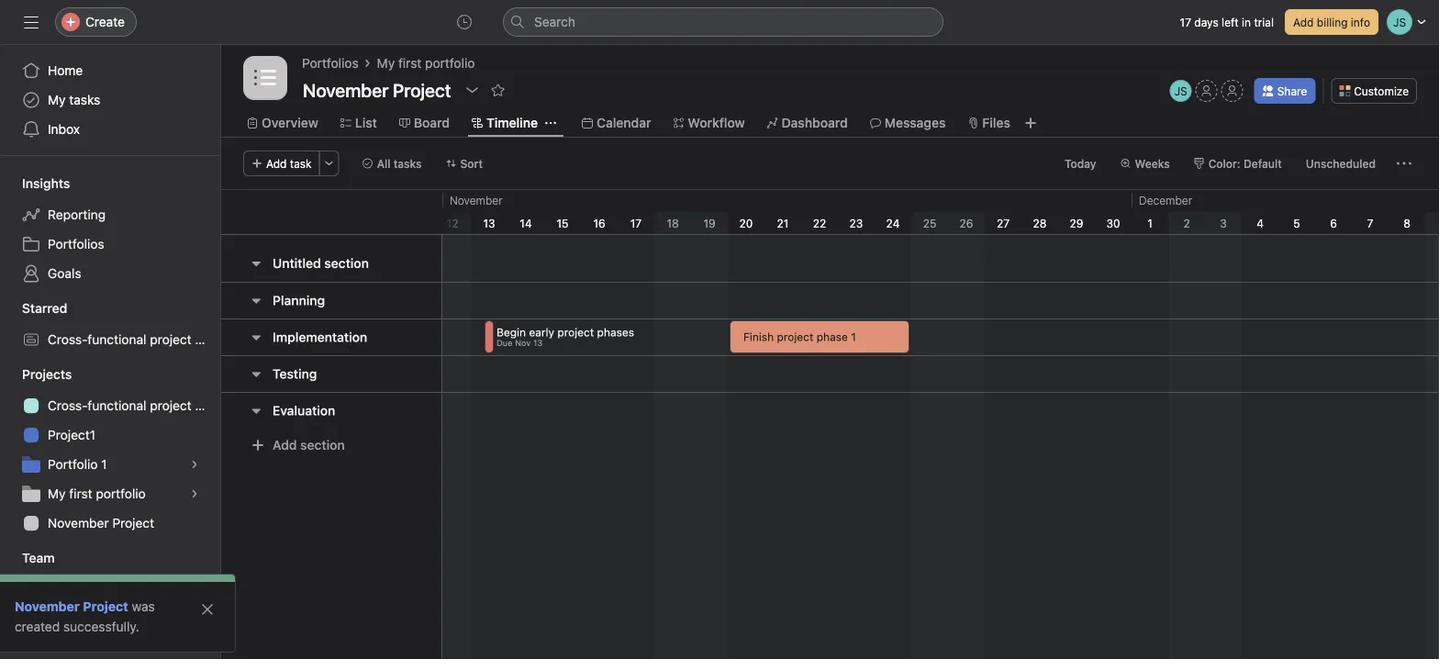 Task type: locate. For each thing, give the bounding box(es) containing it.
my tasks link
[[11, 85, 209, 115]]

november
[[450, 194, 503, 207], [48, 515, 109, 531], [15, 599, 80, 614]]

4
[[1257, 217, 1264, 229]]

1 horizontal spatial tasks
[[394, 157, 422, 170]]

add for add task
[[266, 157, 287, 170]]

0 vertical spatial tasks
[[69, 92, 100, 107]]

1 horizontal spatial 17
[[1180, 16, 1191, 28]]

functional inside starred element
[[88, 332, 146, 347]]

planning button
[[273, 284, 325, 317]]

plan left the collapse task list for the section evaluation icon
[[195, 398, 220, 413]]

november project link down my workspace
[[15, 599, 128, 614]]

cross-functional project plan link
[[11, 325, 220, 354], [11, 391, 220, 420]]

1 down project1 link
[[101, 457, 107, 472]]

list link
[[340, 113, 377, 133]]

add for add section
[[273, 437, 297, 453]]

1 horizontal spatial my first portfolio
[[377, 56, 475, 71]]

tasks
[[69, 92, 100, 107], [394, 157, 422, 170]]

26
[[960, 217, 973, 229]]

project up see details, portfolio 1 image
[[150, 398, 192, 413]]

add for add billing info
[[1293, 16, 1314, 28]]

days
[[1195, 16, 1219, 28]]

cross-functional project plan inside starred element
[[48, 332, 220, 347]]

billing
[[1317, 16, 1348, 28]]

18
[[667, 217, 679, 229]]

0 vertical spatial my first portfolio link
[[377, 53, 475, 73]]

cross- inside projects element
[[48, 398, 88, 413]]

november up team
[[48, 515, 109, 531]]

0 vertical spatial portfolio
[[425, 56, 475, 71]]

portfolios down reporting on the top left of page
[[48, 236, 104, 252]]

add task
[[266, 157, 312, 170]]

1 vertical spatial portfolio
[[96, 486, 146, 501]]

1 cross-functional project plan link from the top
[[11, 325, 220, 354]]

starred element
[[0, 292, 220, 358]]

0 horizontal spatial 1
[[101, 457, 107, 472]]

29
[[1070, 217, 1084, 229]]

my tasks
[[48, 92, 100, 107]]

was created successfully.
[[15, 599, 155, 634]]

1 vertical spatial first
[[69, 486, 92, 501]]

add tab image
[[1023, 116, 1038, 130]]

history image
[[457, 15, 472, 29]]

all tasks button
[[354, 151, 430, 176]]

timeline
[[486, 115, 538, 130]]

my up list
[[377, 56, 395, 71]]

first up board link
[[398, 56, 422, 71]]

1 right phase
[[851, 330, 856, 343]]

tasks inside global element
[[69, 92, 100, 107]]

0 vertical spatial 1
[[1148, 217, 1153, 229]]

insights element
[[0, 167, 220, 292]]

color: default button
[[1186, 151, 1290, 176]]

8
[[1404, 217, 1411, 229]]

1 down the december
[[1148, 217, 1153, 229]]

my down team
[[48, 582, 66, 597]]

november project down my workspace
[[15, 599, 128, 614]]

november project link
[[11, 509, 209, 538], [15, 599, 128, 614]]

0 vertical spatial plan
[[195, 332, 220, 347]]

project1
[[48, 427, 96, 442]]

1 vertical spatial section
[[300, 437, 345, 453]]

portfolio down portfolio 1 link
[[96, 486, 146, 501]]

0 vertical spatial portfolios
[[302, 56, 359, 71]]

tasks for all tasks
[[394, 157, 422, 170]]

2 vertical spatial add
[[273, 437, 297, 453]]

0 horizontal spatial 13
[[483, 217, 495, 229]]

1 vertical spatial portfolios
[[48, 236, 104, 252]]

cross-functional project plan down goals link
[[48, 332, 220, 347]]

0 horizontal spatial tasks
[[69, 92, 100, 107]]

add task button
[[243, 151, 320, 176]]

project up teams element
[[112, 515, 154, 531]]

functional up project1 link
[[88, 398, 146, 413]]

phases
[[597, 326, 634, 338]]

1 vertical spatial add
[[266, 157, 287, 170]]

1 vertical spatial cross-functional project plan link
[[11, 391, 220, 420]]

first down portfolio 1
[[69, 486, 92, 501]]

my first portfolio up show options icon
[[377, 56, 475, 71]]

0 vertical spatial project
[[112, 515, 154, 531]]

functional inside projects element
[[88, 398, 146, 413]]

0 horizontal spatial portfolios
[[48, 236, 104, 252]]

goals link
[[11, 259, 209, 288]]

1 vertical spatial november
[[48, 515, 109, 531]]

cross-functional project plan up project1 link
[[48, 398, 220, 413]]

1 vertical spatial project
[[83, 599, 128, 614]]

due
[[497, 338, 513, 348]]

1 cross- from the top
[[48, 332, 88, 347]]

1 vertical spatial my first portfolio link
[[11, 479, 209, 509]]

implementation button
[[273, 321, 367, 354]]

17 right 16
[[630, 217, 642, 229]]

portfolios up the list "link"
[[302, 56, 359, 71]]

1
[[1148, 217, 1153, 229], [851, 330, 856, 343], [101, 457, 107, 472]]

tasks for my tasks
[[69, 92, 100, 107]]

calendar link
[[582, 113, 651, 133]]

1 vertical spatial november project
[[15, 599, 128, 614]]

all
[[377, 157, 391, 170]]

1 horizontal spatial portfolio
[[425, 56, 475, 71]]

my inside 'link'
[[48, 582, 66, 597]]

1 vertical spatial functional
[[88, 398, 146, 413]]

my inside projects element
[[48, 486, 66, 501]]

create button
[[55, 7, 137, 37]]

1 vertical spatial my first portfolio
[[48, 486, 146, 501]]

1 horizontal spatial portfolios
[[302, 56, 359, 71]]

hide sidebar image
[[24, 15, 39, 29]]

2 vertical spatial 1
[[101, 457, 107, 472]]

cross-functional project plan inside projects element
[[48, 398, 220, 413]]

portfolios link up the list "link"
[[302, 53, 359, 73]]

portfolio inside projects element
[[96, 486, 146, 501]]

cross-functional project plan for the 'cross-functional project plan' link in the starred element
[[48, 332, 220, 347]]

1 horizontal spatial 13
[[533, 338, 543, 348]]

my first portfolio link
[[377, 53, 475, 73], [11, 479, 209, 509]]

15
[[557, 217, 569, 229]]

20
[[739, 217, 753, 229]]

functional
[[88, 332, 146, 347], [88, 398, 146, 413]]

project right "finish"
[[777, 330, 814, 343]]

search list box
[[503, 7, 944, 37]]

project left the collapse task list for the section implementation image at the left of page
[[150, 332, 192, 347]]

calendar
[[597, 115, 651, 130]]

project right early
[[558, 326, 594, 338]]

12
[[447, 217, 458, 229]]

my first portfolio link up show options icon
[[377, 53, 475, 73]]

0 vertical spatial my first portfolio
[[377, 56, 475, 71]]

0 vertical spatial november project
[[48, 515, 154, 531]]

section
[[324, 256, 369, 271], [300, 437, 345, 453]]

1 vertical spatial cross-functional project plan
[[48, 398, 220, 413]]

cross- down starred
[[48, 332, 88, 347]]

section right the untitled
[[324, 256, 369, 271]]

insights
[[22, 176, 70, 191]]

0 vertical spatial cross-
[[48, 332, 88, 347]]

plan left the collapse task list for the section implementation image at the left of page
[[195, 332, 220, 347]]

add inside add task button
[[266, 157, 287, 170]]

13 right nov
[[533, 338, 543, 348]]

1 vertical spatial portfolios link
[[11, 229, 209, 259]]

1 horizontal spatial first
[[398, 56, 422, 71]]

1 vertical spatial 17
[[630, 217, 642, 229]]

collapse task list for the section untitled section image
[[249, 256, 263, 271]]

november project link up teams element
[[11, 509, 209, 538]]

13 inside begin early project phases due nov 13
[[533, 338, 543, 348]]

team button
[[0, 549, 55, 567]]

section for add section
[[300, 437, 345, 453]]

sort button
[[437, 151, 491, 176]]

cross-functional project plan for second the 'cross-functional project plan' link
[[48, 398, 220, 413]]

insights button
[[0, 174, 70, 193]]

portfolios link down reporting on the top left of page
[[11, 229, 209, 259]]

customize button
[[1331, 78, 1417, 104]]

my down portfolio
[[48, 486, 66, 501]]

2 functional from the top
[[88, 398, 146, 413]]

0 horizontal spatial portfolio
[[96, 486, 146, 501]]

my first portfolio inside projects element
[[48, 486, 146, 501]]

share
[[1277, 84, 1307, 97]]

cross-functional project plan link up the project1
[[11, 391, 220, 420]]

first
[[398, 56, 422, 71], [69, 486, 92, 501]]

0 vertical spatial portfolios link
[[302, 53, 359, 73]]

17
[[1180, 16, 1191, 28], [630, 217, 642, 229]]

tasks inside dropdown button
[[394, 157, 422, 170]]

workflow
[[688, 115, 745, 130]]

tasks down home
[[69, 92, 100, 107]]

functional down goals link
[[88, 332, 146, 347]]

add left billing at the right of the page
[[1293, 16, 1314, 28]]

1 horizontal spatial 1
[[851, 330, 856, 343]]

13 left the 14
[[483, 217, 495, 229]]

1 functional from the top
[[88, 332, 146, 347]]

all tasks
[[377, 157, 422, 170]]

portfolios
[[302, 56, 359, 71], [48, 236, 104, 252]]

my first portfolio down portfolio 1 link
[[48, 486, 146, 501]]

0 vertical spatial functional
[[88, 332, 146, 347]]

0 vertical spatial add
[[1293, 16, 1314, 28]]

overview
[[262, 115, 318, 130]]

my workspace
[[48, 582, 133, 597]]

23
[[850, 217, 863, 229]]

1 vertical spatial cross-
[[48, 398, 88, 413]]

2 plan from the top
[[195, 398, 220, 413]]

add inside "add billing info" button
[[1293, 16, 1314, 28]]

my first portfolio link down portfolio 1
[[11, 479, 209, 509]]

0 vertical spatial november
[[450, 194, 503, 207]]

timeline link
[[472, 113, 538, 133]]

project inside starred element
[[150, 332, 192, 347]]

0 vertical spatial 17
[[1180, 16, 1191, 28]]

22
[[813, 217, 826, 229]]

0 horizontal spatial my first portfolio
[[48, 486, 146, 501]]

portfolio up show options icon
[[425, 56, 475, 71]]

1 plan from the top
[[195, 332, 220, 347]]

tasks right "all"
[[394, 157, 422, 170]]

section down 'evaluation' button
[[300, 437, 345, 453]]

0 vertical spatial cross-functional project plan link
[[11, 325, 220, 354]]

17 left days
[[1180, 16, 1191, 28]]

share button
[[1255, 78, 1316, 104]]

messages
[[885, 115, 946, 130]]

cross-functional project plan
[[48, 332, 220, 347], [48, 398, 220, 413]]

None text field
[[298, 73, 456, 106]]

0 vertical spatial section
[[324, 256, 369, 271]]

search
[[534, 14, 575, 29]]

1 cross-functional project plan from the top
[[48, 332, 220, 347]]

add
[[1293, 16, 1314, 28], [266, 157, 287, 170], [273, 437, 297, 453]]

2 cross-functional project plan from the top
[[48, 398, 220, 413]]

my workspace link
[[11, 575, 209, 604]]

cross-functional project plan link down goals link
[[11, 325, 220, 354]]

project inside projects element
[[150, 398, 192, 413]]

3
[[1220, 217, 1227, 229]]

add down 'evaluation' button
[[273, 437, 297, 453]]

evaluation
[[273, 403, 335, 418]]

0 vertical spatial cross-functional project plan
[[48, 332, 220, 347]]

overview link
[[247, 113, 318, 133]]

project down workspace
[[83, 599, 128, 614]]

0 horizontal spatial 17
[[630, 217, 642, 229]]

1 vertical spatial plan
[[195, 398, 220, 413]]

cross-functional project plan link inside starred element
[[11, 325, 220, 354]]

1 vertical spatial 1
[[851, 330, 856, 343]]

0 vertical spatial first
[[398, 56, 422, 71]]

begin early project phases due nov 13
[[497, 326, 634, 348]]

17 for 17 days left in trial
[[1180, 16, 1191, 28]]

0 horizontal spatial first
[[69, 486, 92, 501]]

0 vertical spatial 13
[[483, 217, 495, 229]]

1 vertical spatial 13
[[533, 338, 543, 348]]

cross- up the project1
[[48, 398, 88, 413]]

1 inside projects element
[[101, 457, 107, 472]]

finish
[[744, 330, 774, 343]]

plan inside projects element
[[195, 398, 220, 413]]

project
[[558, 326, 594, 338], [777, 330, 814, 343], [150, 332, 192, 347], [150, 398, 192, 413]]

november up 12
[[450, 194, 503, 207]]

tab actions image
[[545, 117, 556, 129]]

add inside add section button
[[273, 437, 297, 453]]

today button
[[1056, 151, 1105, 176]]

november up the created
[[15, 599, 80, 614]]

projects element
[[0, 358, 220, 542]]

project
[[112, 515, 154, 531], [83, 599, 128, 614]]

1 vertical spatial tasks
[[394, 157, 422, 170]]

november project up teams element
[[48, 515, 154, 531]]

my up the inbox
[[48, 92, 66, 107]]

2 cross- from the top
[[48, 398, 88, 413]]

add left task
[[266, 157, 287, 170]]



Task type: vqa. For each thing, say whether or not it's contained in the screenshot.
Timeline
yes



Task type: describe. For each thing, give the bounding box(es) containing it.
unscheduled
[[1306, 157, 1376, 170]]

invite button
[[17, 619, 97, 652]]

messages link
[[870, 113, 946, 133]]

collapse task list for the section planning image
[[249, 293, 263, 308]]

portfolio
[[48, 457, 98, 472]]

see details, portfolio 1 image
[[189, 459, 200, 470]]

inbox
[[48, 122, 80, 137]]

inbox link
[[11, 115, 209, 144]]

info
[[1351, 16, 1370, 28]]

2 horizontal spatial 1
[[1148, 217, 1153, 229]]

workspace
[[69, 582, 133, 597]]

weeks
[[1135, 157, 1170, 170]]

today
[[1065, 157, 1096, 170]]

0 horizontal spatial my first portfolio link
[[11, 479, 209, 509]]

cross- inside starred element
[[48, 332, 88, 347]]

december
[[1139, 194, 1193, 207]]

testing
[[273, 366, 317, 381]]

6
[[1330, 217, 1337, 229]]

create
[[85, 14, 125, 29]]

plan inside starred element
[[195, 332, 220, 347]]

28
[[1033, 217, 1047, 229]]

project inside november project link
[[112, 515, 154, 531]]

starred
[[22, 301, 67, 316]]

see details, my first portfolio image
[[189, 488, 200, 499]]

1 horizontal spatial my first portfolio link
[[377, 53, 475, 73]]

untitled
[[273, 256, 321, 271]]

19
[[703, 217, 716, 229]]

my inside global element
[[48, 92, 66, 107]]

color: default
[[1209, 157, 1282, 170]]

successfully.
[[63, 619, 139, 634]]

21
[[777, 217, 789, 229]]

starred button
[[0, 299, 67, 318]]

reporting link
[[11, 200, 209, 229]]

was
[[132, 599, 155, 614]]

weeks button
[[1112, 151, 1178, 176]]

evaluation button
[[273, 394, 335, 427]]

board link
[[399, 113, 450, 133]]

november project inside projects element
[[48, 515, 154, 531]]

17 days left in trial
[[1180, 16, 1274, 28]]

untitled section
[[273, 256, 369, 271]]

trial
[[1254, 16, 1274, 28]]

implementation
[[273, 330, 367, 345]]

in
[[1242, 16, 1251, 28]]

more actions image
[[1397, 156, 1412, 171]]

color:
[[1209, 157, 1241, 170]]

close image
[[200, 602, 215, 617]]

2 cross-functional project plan link from the top
[[11, 391, 220, 420]]

unscheduled button
[[1298, 151, 1384, 176]]

add to starred image
[[491, 83, 506, 97]]

24
[[886, 217, 900, 229]]

add billing info button
[[1285, 9, 1379, 35]]

workflow link
[[673, 113, 745, 133]]

add billing info
[[1293, 16, 1370, 28]]

27
[[997, 217, 1010, 229]]

untitled section button
[[273, 247, 369, 280]]

global element
[[0, 45, 220, 155]]

projects button
[[0, 365, 72, 384]]

more actions image
[[324, 158, 335, 169]]

reporting
[[48, 207, 106, 222]]

list image
[[254, 67, 276, 89]]

home
[[48, 63, 83, 78]]

files link
[[968, 113, 1011, 133]]

portfolios inside insights element
[[48, 236, 104, 252]]

js
[[1175, 84, 1188, 97]]

dashboard
[[782, 115, 848, 130]]

left
[[1222, 16, 1239, 28]]

functional for second the 'cross-functional project plan' link
[[88, 398, 146, 413]]

project1 link
[[11, 420, 209, 450]]

november inside projects element
[[48, 515, 109, 531]]

collapse task list for the section implementation image
[[249, 330, 263, 345]]

created
[[15, 619, 60, 634]]

30
[[1107, 217, 1120, 229]]

1 vertical spatial november project link
[[15, 599, 128, 614]]

1 horizontal spatial portfolios link
[[302, 53, 359, 73]]

collapse task list for the section testing image
[[249, 367, 263, 381]]

7
[[1367, 217, 1374, 229]]

testing button
[[273, 358, 317, 391]]

section for untitled section
[[324, 256, 369, 271]]

2
[[1184, 217, 1190, 229]]

first inside projects element
[[69, 486, 92, 501]]

finish project phase 1
[[744, 330, 856, 343]]

collapse task list for the section evaluation image
[[249, 403, 263, 418]]

show options image
[[465, 83, 480, 97]]

5
[[1294, 217, 1300, 229]]

17 for 17
[[630, 217, 642, 229]]

0 vertical spatial november project link
[[11, 509, 209, 538]]

team
[[22, 550, 55, 565]]

project inside begin early project phases due nov 13
[[558, 326, 594, 338]]

invite
[[51, 627, 85, 643]]

js button
[[1170, 80, 1192, 102]]

functional for the 'cross-functional project plan' link in the starred element
[[88, 332, 146, 347]]

phase
[[817, 330, 848, 343]]

projects
[[22, 367, 72, 382]]

task
[[290, 157, 312, 170]]

0 horizontal spatial portfolios link
[[11, 229, 209, 259]]

teams element
[[0, 542, 220, 608]]

default
[[1244, 157, 1282, 170]]

25
[[923, 217, 937, 229]]

portfolio 1
[[48, 457, 107, 472]]

search button
[[503, 7, 944, 37]]

portfolio 1 link
[[11, 450, 209, 479]]

add section button
[[243, 429, 352, 462]]

board
[[414, 115, 450, 130]]

home link
[[11, 56, 209, 85]]

nov
[[515, 338, 531, 348]]

goals
[[48, 266, 81, 281]]

2 vertical spatial november
[[15, 599, 80, 614]]

sort
[[460, 157, 483, 170]]



